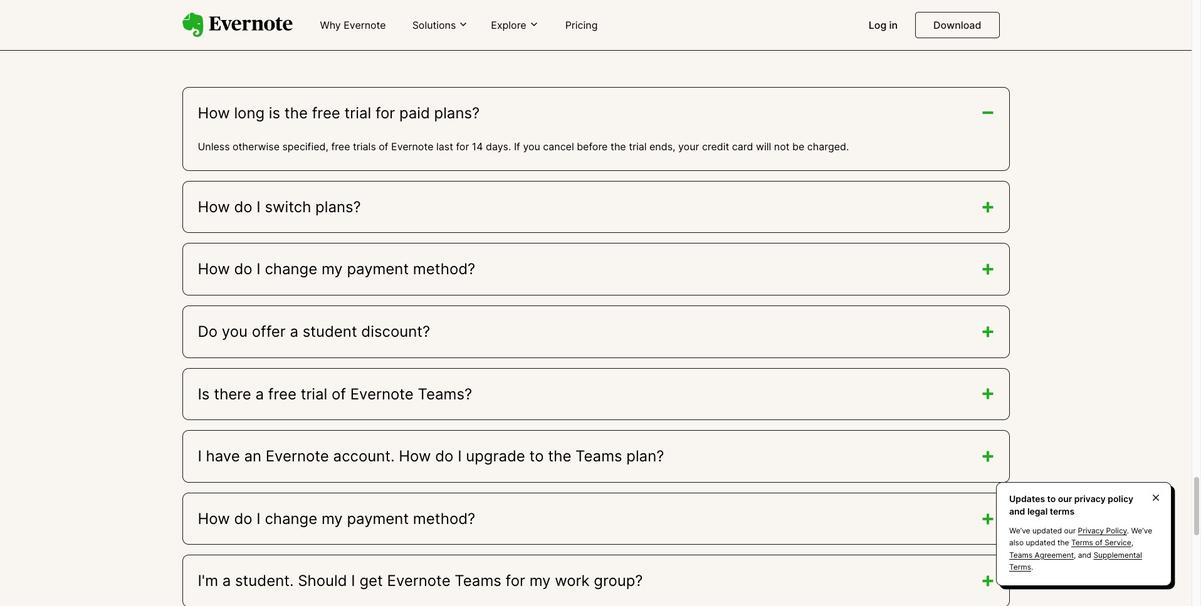 Task type: vqa. For each thing, say whether or not it's contained in the screenshot.
everything related to Capture everything
no



Task type: describe. For each thing, give the bounding box(es) containing it.
an
[[244, 448, 261, 466]]

solutions
[[412, 19, 456, 31]]

. for . we've also updated the
[[1127, 527, 1129, 536]]

long
[[234, 104, 265, 122]]

terms of service , teams agreement , and
[[1009, 539, 1134, 560]]

terms inside terms of service , teams agreement , and
[[1071, 539, 1093, 548]]

2 method? from the top
[[413, 510, 475, 528]]

discount?
[[361, 323, 430, 341]]

pricing link
[[558, 14, 605, 38]]

0 vertical spatial free
[[312, 104, 340, 122]]

we've inside . we've also updated the
[[1131, 527, 1152, 536]]

specified,
[[282, 141, 328, 153]]

14
[[472, 141, 483, 153]]

teams?
[[418, 385, 472, 403]]

how do i switch plans?
[[198, 198, 361, 216]]

why evernote
[[320, 19, 386, 31]]

updated inside . we've also updated the
[[1026, 539, 1056, 548]]

work
[[555, 573, 590, 591]]

. for .
[[1031, 563, 1033, 572]]

group?
[[594, 573, 643, 591]]

evernote for i
[[387, 573, 451, 591]]

2 vertical spatial trial
[[301, 385, 327, 403]]

0 vertical spatial ,
[[1131, 539, 1134, 548]]

is
[[198, 385, 210, 403]]

privacy
[[1075, 494, 1106, 505]]

the inside . we've also updated the
[[1058, 539, 1069, 548]]

trials
[[353, 141, 376, 153]]

2 how do i change my payment method? from the top
[[198, 510, 475, 528]]

evernote logo image
[[182, 13, 292, 38]]

1 payment from the top
[[347, 260, 409, 279]]

otherwise
[[233, 141, 280, 153]]

0 vertical spatial updated
[[1033, 527, 1062, 536]]

1 how do i change my payment method? from the top
[[198, 260, 475, 279]]

0 vertical spatial trial
[[345, 104, 371, 122]]

and inside updates to our privacy policy and legal terms
[[1009, 506, 1025, 517]]

should
[[298, 573, 347, 591]]

2 vertical spatial my
[[530, 573, 551, 591]]

policy
[[1106, 527, 1127, 536]]

0 horizontal spatial for
[[375, 104, 395, 122]]

0 vertical spatial my
[[322, 260, 343, 279]]

switch
[[265, 198, 311, 216]]

ends,
[[650, 141, 676, 153]]

log in
[[869, 19, 898, 31]]

1 horizontal spatial plans?
[[434, 104, 480, 122]]

of for trials
[[379, 141, 388, 153]]

before
[[577, 141, 608, 153]]

supplemental terms link
[[1009, 551, 1142, 572]]

download link
[[915, 12, 1000, 38]]

will
[[756, 141, 771, 153]]

credit
[[702, 141, 729, 153]]

log
[[869, 19, 887, 31]]

free for trials
[[331, 141, 350, 153]]

updates to our privacy policy and legal terms
[[1009, 494, 1134, 517]]

do
[[198, 323, 218, 341]]

teams agreement link
[[1009, 551, 1074, 560]]

card
[[732, 141, 753, 153]]

of inside terms of service , teams agreement , and
[[1095, 539, 1103, 548]]

i have an evernote account. how do i upgrade to the teams plan?
[[198, 448, 664, 466]]

last
[[436, 141, 453, 153]]

why
[[320, 19, 341, 31]]

of for trial
[[332, 385, 346, 403]]

plan?
[[627, 448, 664, 466]]

to inside updates to our privacy policy and legal terms
[[1047, 494, 1056, 505]]

2 change from the top
[[265, 510, 317, 528]]

your
[[678, 141, 699, 153]]

upgrade
[[466, 448, 525, 466]]

supplemental terms
[[1009, 551, 1142, 572]]

. we've also updated the
[[1009, 527, 1152, 548]]

agreement
[[1035, 551, 1074, 560]]

account.
[[333, 448, 395, 466]]

terms
[[1050, 506, 1075, 517]]

pricing
[[565, 19, 598, 31]]

is
[[269, 104, 280, 122]]

and inside terms of service , teams agreement , and
[[1078, 551, 1092, 560]]

unless
[[198, 141, 230, 153]]

solutions button
[[409, 18, 472, 32]]



Task type: locate. For each thing, give the bounding box(es) containing it.
0 horizontal spatial to
[[529, 448, 544, 466]]

method?
[[413, 260, 475, 279], [413, 510, 475, 528]]

, down . we've also updated the
[[1074, 551, 1076, 560]]

2 horizontal spatial teams
[[1009, 551, 1033, 560]]

of
[[379, 141, 388, 153], [332, 385, 346, 403], [1095, 539, 1103, 548]]

0 horizontal spatial of
[[332, 385, 346, 403]]

legal
[[1028, 506, 1048, 517]]

how
[[198, 104, 230, 122], [198, 198, 230, 216], [198, 260, 230, 279], [399, 448, 431, 466], [198, 510, 230, 528]]

1 vertical spatial to
[[1047, 494, 1056, 505]]

1 vertical spatial our
[[1064, 527, 1076, 536]]

0 vertical spatial how do i change my payment method?
[[198, 260, 475, 279]]

evernote
[[344, 19, 386, 31], [391, 141, 434, 153], [350, 385, 414, 403], [266, 448, 329, 466], [387, 573, 451, 591]]

terms
[[1071, 539, 1093, 548], [1009, 563, 1031, 572]]

0 horizontal spatial plans?
[[315, 198, 361, 216]]

privacy
[[1078, 527, 1104, 536]]

trial down do you offer a student discount?
[[301, 385, 327, 403]]

and
[[1009, 506, 1025, 517], [1078, 551, 1092, 560]]

our for privacy
[[1058, 494, 1072, 505]]

privacy policy link
[[1078, 527, 1127, 536]]

teams inside terms of service , teams agreement , and
[[1009, 551, 1033, 560]]

i
[[257, 198, 261, 216], [257, 260, 261, 279], [198, 448, 202, 466], [458, 448, 462, 466], [257, 510, 261, 528], [351, 573, 355, 591]]

1 horizontal spatial terms
[[1071, 539, 1093, 548]]

also
[[1009, 539, 1024, 548]]

0 vertical spatial method?
[[413, 260, 475, 279]]

0 horizontal spatial we've
[[1009, 527, 1030, 536]]

updated down 'legal' at right
[[1033, 527, 1062, 536]]

0 vertical spatial a
[[290, 323, 298, 341]]

terms inside supplemental terms
[[1009, 563, 1031, 572]]

for for teams
[[506, 573, 525, 591]]

we've updated our privacy policy
[[1009, 527, 1127, 536]]

1 horizontal spatial and
[[1078, 551, 1092, 560]]

1 vertical spatial ,
[[1074, 551, 1076, 560]]

updated up teams agreement link
[[1026, 539, 1056, 548]]

. down teams agreement link
[[1031, 563, 1033, 572]]

1 vertical spatial my
[[322, 510, 343, 528]]

. inside . we've also updated the
[[1127, 527, 1129, 536]]

if
[[514, 141, 520, 153]]

0 vertical spatial for
[[375, 104, 395, 122]]

how long is the free trial for paid plans?
[[198, 104, 480, 122]]

1 vertical spatial terms
[[1009, 563, 1031, 572]]

2 vertical spatial teams
[[455, 573, 501, 591]]

2 horizontal spatial for
[[506, 573, 525, 591]]

offer
[[252, 323, 286, 341]]

1 horizontal spatial you
[[523, 141, 540, 153]]

plans?
[[434, 104, 480, 122], [315, 198, 361, 216]]

1 method? from the top
[[413, 260, 475, 279]]

plans? right switch
[[315, 198, 361, 216]]

2 vertical spatial of
[[1095, 539, 1103, 548]]

trial
[[345, 104, 371, 122], [629, 141, 647, 153], [301, 385, 327, 403]]

2 vertical spatial for
[[506, 573, 525, 591]]

terms down privacy
[[1071, 539, 1093, 548]]

0 vertical spatial change
[[265, 260, 317, 279]]

0 vertical spatial and
[[1009, 506, 1025, 517]]

paid
[[399, 104, 430, 122]]

a right there
[[256, 385, 264, 403]]

evernote for trials
[[391, 141, 434, 153]]

there
[[214, 385, 251, 403]]

for for last
[[456, 141, 469, 153]]

1 vertical spatial how do i change my payment method?
[[198, 510, 475, 528]]

free right there
[[268, 385, 297, 403]]

1 vertical spatial change
[[265, 510, 317, 528]]

1 we've from the left
[[1009, 527, 1030, 536]]

unless otherwise specified, free trials of evernote last for 14 days. if you cancel before the trial ends, your credit card will not be charged.
[[198, 141, 849, 153]]

to
[[529, 448, 544, 466], [1047, 494, 1056, 505]]

how do i change my payment method?
[[198, 260, 475, 279], [198, 510, 475, 528]]

2 horizontal spatial a
[[290, 323, 298, 341]]

in
[[889, 19, 898, 31]]

0 vertical spatial payment
[[347, 260, 409, 279]]

0 vertical spatial you
[[523, 141, 540, 153]]

supplemental
[[1094, 551, 1142, 560]]

is there a free trial of evernote teams?
[[198, 385, 472, 403]]

1 horizontal spatial .
[[1127, 527, 1129, 536]]

1 vertical spatial .
[[1031, 563, 1033, 572]]

evernote for trial
[[350, 385, 414, 403]]

our inside updates to our privacy policy and legal terms
[[1058, 494, 1072, 505]]

download
[[934, 19, 981, 31]]

1 vertical spatial teams
[[1009, 551, 1033, 560]]

free left trials at top
[[331, 141, 350, 153]]

student
[[303, 323, 357, 341]]

0 horizontal spatial you
[[222, 323, 248, 341]]

0 vertical spatial plans?
[[434, 104, 480, 122]]

terms down also
[[1009, 563, 1031, 572]]

2 horizontal spatial trial
[[629, 141, 647, 153]]

our up terms of service , teams agreement , and
[[1064, 527, 1076, 536]]

trial left ends,
[[629, 141, 647, 153]]

explore
[[491, 19, 526, 31]]

0 vertical spatial .
[[1127, 527, 1129, 536]]

we've up also
[[1009, 527, 1030, 536]]

log in link
[[861, 14, 905, 38]]

0 vertical spatial of
[[379, 141, 388, 153]]

,
[[1131, 539, 1134, 548], [1074, 551, 1076, 560]]

, up "supplemental"
[[1131, 539, 1134, 548]]

1 vertical spatial for
[[456, 141, 469, 153]]

i'm a student. should i get evernote teams for my work group?
[[198, 573, 643, 591]]

free up specified,
[[312, 104, 340, 122]]

1 horizontal spatial teams
[[576, 448, 622, 466]]

2 horizontal spatial of
[[1095, 539, 1103, 548]]

for left work
[[506, 573, 525, 591]]

terms of service link
[[1071, 539, 1131, 548]]

1 horizontal spatial for
[[456, 141, 469, 153]]

days.
[[486, 141, 511, 153]]

1 vertical spatial free
[[331, 141, 350, 153]]

for left paid
[[375, 104, 395, 122]]

1 vertical spatial updated
[[1026, 539, 1056, 548]]

my
[[322, 260, 343, 279], [322, 510, 343, 528], [530, 573, 551, 591]]

1 vertical spatial method?
[[413, 510, 475, 528]]

0 vertical spatial to
[[529, 448, 544, 466]]

our up terms
[[1058, 494, 1072, 505]]

2 payment from the top
[[347, 510, 409, 528]]

our
[[1058, 494, 1072, 505], [1064, 527, 1076, 536]]

0 vertical spatial teams
[[576, 448, 622, 466]]

0 horizontal spatial a
[[222, 573, 231, 591]]

do
[[234, 198, 252, 216], [234, 260, 252, 279], [435, 448, 454, 466], [234, 510, 252, 528]]

1 vertical spatial plans?
[[315, 198, 361, 216]]

2 vertical spatial free
[[268, 385, 297, 403]]

1 vertical spatial payment
[[347, 510, 409, 528]]

1 horizontal spatial we've
[[1131, 527, 1152, 536]]

free
[[312, 104, 340, 122], [331, 141, 350, 153], [268, 385, 297, 403]]

1 change from the top
[[265, 260, 317, 279]]

0 horizontal spatial ,
[[1074, 551, 1076, 560]]

to up terms
[[1047, 494, 1056, 505]]

service
[[1105, 539, 1131, 548]]

policy
[[1108, 494, 1134, 505]]

0 horizontal spatial and
[[1009, 506, 1025, 517]]

0 horizontal spatial .
[[1031, 563, 1033, 572]]

updates
[[1009, 494, 1045, 505]]

1 horizontal spatial to
[[1047, 494, 1056, 505]]

and down updates
[[1009, 506, 1025, 517]]

get
[[360, 573, 383, 591]]

1 horizontal spatial trial
[[345, 104, 371, 122]]

0 horizontal spatial teams
[[455, 573, 501, 591]]

0 vertical spatial our
[[1058, 494, 1072, 505]]

1 vertical spatial and
[[1078, 551, 1092, 560]]

and down . we've also updated the
[[1078, 551, 1092, 560]]

2 vertical spatial a
[[222, 573, 231, 591]]

.
[[1127, 527, 1129, 536], [1031, 563, 1033, 572]]

you
[[523, 141, 540, 153], [222, 323, 248, 341]]

not
[[774, 141, 790, 153]]

1 vertical spatial of
[[332, 385, 346, 403]]

you right if
[[523, 141, 540, 153]]

free for trial
[[268, 385, 297, 403]]

0 horizontal spatial terms
[[1009, 563, 1031, 572]]

we've
[[1009, 527, 1030, 536], [1131, 527, 1152, 536]]

0 vertical spatial terms
[[1071, 539, 1093, 548]]

why evernote link
[[313, 14, 393, 38]]

you right do
[[222, 323, 248, 341]]

1 vertical spatial you
[[222, 323, 248, 341]]

1 horizontal spatial of
[[379, 141, 388, 153]]

change
[[265, 260, 317, 279], [265, 510, 317, 528]]

payment
[[347, 260, 409, 279], [347, 510, 409, 528]]

1 horizontal spatial ,
[[1131, 539, 1134, 548]]

. up service
[[1127, 527, 1129, 536]]

1 horizontal spatial a
[[256, 385, 264, 403]]

a right offer on the left of the page
[[290, 323, 298, 341]]

our for privacy
[[1064, 527, 1076, 536]]

do you offer a student discount?
[[198, 323, 430, 341]]

for left 14
[[456, 141, 469, 153]]

1 vertical spatial trial
[[629, 141, 647, 153]]

the
[[285, 104, 308, 122], [611, 141, 626, 153], [548, 448, 571, 466], [1058, 539, 1069, 548]]

we've right the policy
[[1131, 527, 1152, 536]]

have
[[206, 448, 240, 466]]

cancel
[[543, 141, 574, 153]]

2 we've from the left
[[1131, 527, 1152, 536]]

updated
[[1033, 527, 1062, 536], [1026, 539, 1056, 548]]

charged.
[[807, 141, 849, 153]]

a right i'm
[[222, 573, 231, 591]]

i'm
[[198, 573, 218, 591]]

explore button
[[487, 18, 543, 32]]

be
[[792, 141, 805, 153]]

1 vertical spatial a
[[256, 385, 264, 403]]

0 horizontal spatial trial
[[301, 385, 327, 403]]

plans? up last
[[434, 104, 480, 122]]

student.
[[235, 573, 294, 591]]

trial up trials at top
[[345, 104, 371, 122]]

to right 'upgrade'
[[529, 448, 544, 466]]



